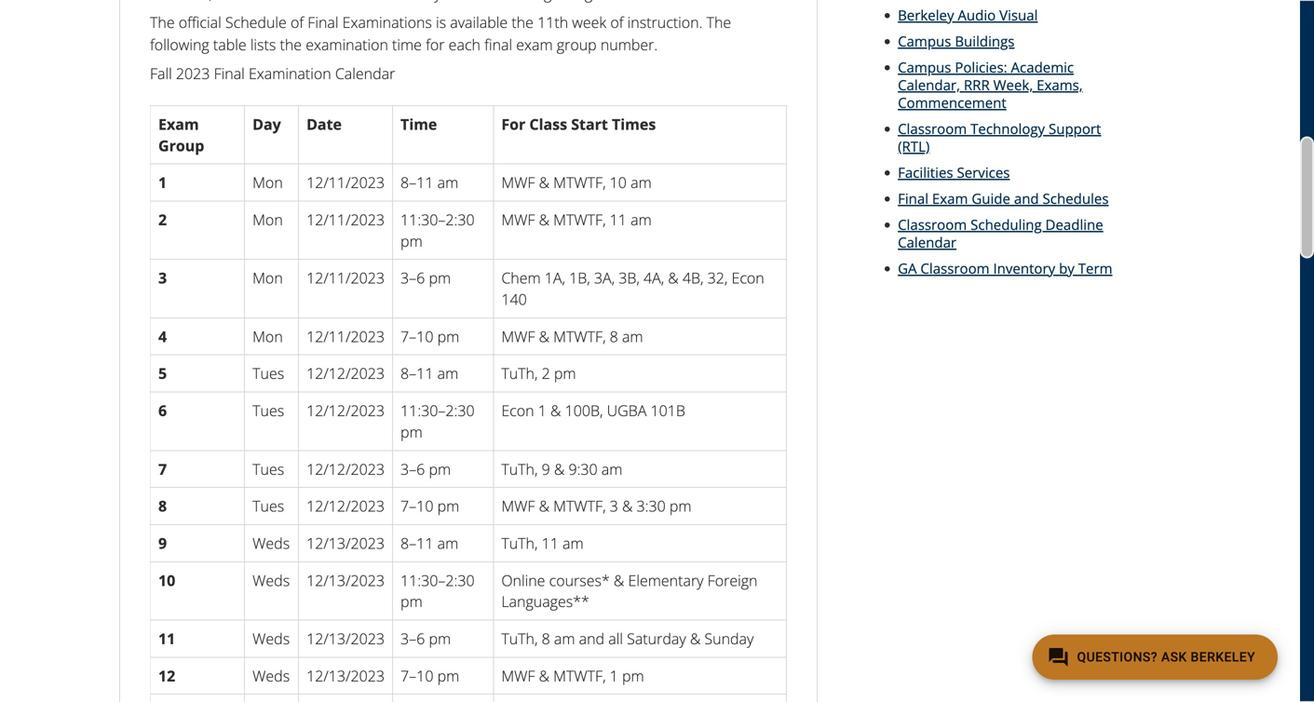 Task type: locate. For each thing, give the bounding box(es) containing it.
elementary
[[628, 570, 704, 590]]

the up exam
[[512, 12, 534, 32]]

1 horizontal spatial berkeley
[[1191, 650, 1255, 665]]

exam
[[158, 114, 199, 134], [932, 189, 968, 208]]

1 11:30–2:30 pm from the top
[[400, 209, 475, 251]]

12/12/2023 for 8–11 am
[[306, 363, 385, 383]]

1 mwf from the top
[[501, 172, 535, 192]]

12/11/2023 for 11:30–2:30 pm
[[306, 209, 385, 230]]

tuth, up online
[[501, 533, 538, 553]]

classroom right ga
[[920, 259, 990, 278]]

2 7–10 from the top
[[400, 496, 433, 516]]

1 horizontal spatial calendar
[[898, 233, 956, 252]]

mwf down "languages**"
[[501, 666, 535, 686]]

1 horizontal spatial econ
[[731, 268, 764, 288]]

0 horizontal spatial 8
[[158, 496, 167, 516]]

2 vertical spatial 7–10 pm
[[400, 666, 459, 686]]

12/13/2023
[[306, 533, 385, 553], [306, 570, 385, 590], [306, 629, 385, 649], [306, 666, 385, 686]]

0 vertical spatial 11:30–2:30 pm
[[400, 209, 475, 251]]

9 down 7
[[158, 533, 167, 553]]

11:30–2:30 pm for 12/13/2023
[[400, 570, 475, 612]]

3 up 4
[[158, 268, 167, 288]]

0 horizontal spatial 9
[[158, 533, 167, 553]]

0 horizontal spatial 2
[[158, 209, 167, 230]]

3 3–6 from the top
[[400, 629, 425, 649]]

1 vertical spatial 11
[[542, 533, 559, 553]]

tuth, down "languages**"
[[501, 629, 538, 649]]

tuth, left "9:30"
[[501, 459, 538, 479]]

0 vertical spatial 3–6 pm
[[400, 268, 451, 288]]

1 horizontal spatial and
[[1014, 189, 1039, 208]]

1 vertical spatial 11:30–2:30
[[400, 401, 475, 421]]

available
[[450, 12, 508, 32]]

campus up calendar,
[[898, 32, 951, 51]]

2 vertical spatial 3–6
[[400, 629, 425, 649]]

3–6
[[400, 268, 425, 288], [400, 459, 425, 479], [400, 629, 425, 649]]

5 mtwtf, from the top
[[553, 666, 606, 686]]

3 tues from the top
[[252, 459, 284, 479]]

following
[[150, 34, 209, 54]]

mwf down 140
[[501, 326, 535, 346]]

4 weds from the top
[[252, 666, 290, 686]]

2 12/13/2023 from the top
[[306, 570, 385, 590]]

7
[[158, 459, 167, 479]]

1 horizontal spatial exam
[[932, 189, 968, 208]]

1 vertical spatial 8–11
[[400, 363, 433, 383]]

0 vertical spatial 3–6
[[400, 268, 425, 288]]

mon
[[252, 172, 283, 192], [252, 209, 283, 230], [252, 268, 283, 288], [252, 326, 283, 346]]

2 12/12/2023 from the top
[[306, 401, 385, 421]]

calendar
[[335, 63, 395, 83], [898, 233, 956, 252]]

1 vertical spatial and
[[579, 629, 604, 649]]

8 down 7
[[158, 496, 167, 516]]

times
[[612, 114, 656, 134]]

foreign
[[707, 570, 758, 590]]

start
[[571, 114, 608, 134]]

econ
[[731, 268, 764, 288], [501, 401, 534, 421]]

1 8–11 am from the top
[[400, 172, 458, 192]]

examinations
[[342, 12, 432, 32]]

audio
[[958, 5, 996, 25]]

econ right 32,
[[731, 268, 764, 288]]

2 11:30–2:30 from the top
[[400, 401, 475, 421]]

sunday
[[704, 629, 754, 649]]

2 vertical spatial 1
[[610, 666, 618, 686]]

1 tues from the top
[[252, 363, 284, 383]]

mtwtf, down "9:30"
[[553, 496, 606, 516]]

final
[[308, 12, 339, 32], [214, 63, 245, 83], [898, 189, 928, 208]]

3–6 pm for 12/12/2023
[[400, 459, 451, 479]]

the right instruction.
[[706, 12, 731, 32]]

mwf for mwf & mtwtf, 10 am
[[501, 172, 535, 192]]

& right "4a,"
[[668, 268, 679, 288]]

0 vertical spatial 8–11 am
[[400, 172, 458, 192]]

1 down tuth, 2 pm
[[538, 401, 547, 421]]

berkeley up campus buildings link
[[898, 5, 954, 25]]

0 horizontal spatial of
[[291, 12, 304, 32]]

0 vertical spatial 9
[[542, 459, 550, 479]]

4 tues from the top
[[252, 496, 284, 516]]

3 tuth, from the top
[[501, 533, 538, 553]]

1 vertical spatial campus
[[898, 58, 951, 77]]

mwf for mwf & mtwtf, 11 am
[[501, 209, 535, 230]]

4 mtwtf, from the top
[[553, 496, 606, 516]]

pm for mwf & mtwtf, 3 & 3:30 pm
[[437, 496, 459, 516]]

1 horizontal spatial final
[[308, 12, 339, 32]]

3 12/13/2023 from the top
[[306, 629, 385, 649]]

3–6 for 12/13/2023
[[400, 629, 425, 649]]

3 11:30–2:30 from the top
[[400, 570, 475, 590]]

0 horizontal spatial the
[[280, 34, 302, 54]]

0 vertical spatial 11:30–2:30
[[400, 209, 475, 230]]

0 horizontal spatial 10
[[158, 570, 175, 590]]

0 vertical spatial final
[[308, 12, 339, 32]]

pm for mwf & mtwtf, 8 am
[[437, 326, 459, 346]]

rrr
[[964, 75, 990, 94]]

1 mon from the top
[[252, 172, 283, 192]]

0 horizontal spatial econ
[[501, 401, 534, 421]]

2 11:30–2:30 pm from the top
[[400, 401, 475, 442]]

7–10 pm
[[400, 326, 459, 346], [400, 496, 459, 516], [400, 666, 459, 686]]

1 the from the left
[[150, 12, 175, 32]]

1 vertical spatial 3–6 pm
[[400, 459, 451, 479]]

2 horizontal spatial 8
[[610, 326, 618, 346]]

11
[[610, 209, 627, 230], [542, 533, 559, 553], [158, 629, 175, 649]]

1 horizontal spatial the
[[706, 12, 731, 32]]

3 mon from the top
[[252, 268, 283, 288]]

2 vertical spatial 11:30–2:30
[[400, 570, 475, 590]]

& up mwf & mtwtf, 11 am
[[539, 172, 549, 192]]

scheduling
[[970, 215, 1042, 234]]

of up number.
[[610, 12, 623, 32]]

services
[[957, 163, 1010, 182]]

11 down mwf & mtwtf, 10 am
[[610, 209, 627, 230]]

tues
[[252, 363, 284, 383], [252, 401, 284, 421], [252, 459, 284, 479], [252, 496, 284, 516]]

2 7–10 pm from the top
[[400, 496, 459, 516]]

the up the following
[[150, 12, 175, 32]]

mtwtf,
[[553, 172, 606, 192], [553, 209, 606, 230], [553, 326, 606, 346], [553, 496, 606, 516], [553, 666, 606, 686]]

7–10 pm for 12/13/2023
[[400, 666, 459, 686]]

2 weds from the top
[[252, 570, 290, 590]]

11 up online
[[542, 533, 559, 553]]

& inside online courses* & elementary foreign languages**
[[614, 570, 624, 590]]

weds for 10
[[252, 570, 290, 590]]

berkeley right ask
[[1191, 650, 1255, 665]]

2 tues from the top
[[252, 401, 284, 421]]

0 horizontal spatial 1
[[158, 172, 167, 192]]

2 vertical spatial final
[[898, 189, 928, 208]]

berkeley
[[898, 5, 954, 25], [1191, 650, 1255, 665]]

campus policies: academic calendar, rrr week, exams, commencement link
[[898, 58, 1083, 112]]

0 vertical spatial campus
[[898, 32, 951, 51]]

0 horizontal spatial 3
[[158, 268, 167, 288]]

tues for 7
[[252, 459, 284, 479]]

11:30–2:30
[[400, 209, 475, 230], [400, 401, 475, 421], [400, 570, 475, 590]]

exam up group
[[158, 114, 199, 134]]

exam down 'facilities services' link
[[932, 189, 968, 208]]

1 vertical spatial the
[[280, 34, 302, 54]]

0 horizontal spatial 11
[[158, 629, 175, 649]]

calendar inside the official schedule of final examinations is available the 11th week of instruction. the following table lists the examination time for each final exam group number. fall 2023 final examination calendar
[[335, 63, 395, 83]]

2 of from the left
[[610, 12, 623, 32]]

2 vertical spatial 8
[[542, 629, 550, 649]]

& left 100b,
[[550, 401, 561, 421]]

2 campus from the top
[[898, 58, 951, 77]]

mon for 3
[[252, 268, 283, 288]]

3 11:30–2:30 pm from the top
[[400, 570, 475, 612]]

4 12/13/2023 from the top
[[306, 666, 385, 686]]

3 left 3:30
[[610, 496, 618, 516]]

facilities services link
[[898, 163, 1010, 182]]

3 weds from the top
[[252, 629, 290, 649]]

and
[[1014, 189, 1039, 208], [579, 629, 604, 649]]

1 horizontal spatial 11
[[542, 533, 559, 553]]

pm for econ 1 & 100b, ugba 101b
[[400, 422, 423, 442]]

8–11 for 12/13/2023
[[400, 533, 433, 553]]

1 mtwtf, from the top
[[553, 172, 606, 192]]

& left "9:30"
[[554, 459, 565, 479]]

1 vertical spatial 3–6
[[400, 459, 425, 479]]

& left 3:30
[[622, 496, 633, 516]]

2 mwf from the top
[[501, 209, 535, 230]]

the
[[150, 12, 175, 32], [706, 12, 731, 32]]

chem
[[501, 268, 541, 288]]

3 8–11 am from the top
[[400, 533, 458, 553]]

1 weds from the top
[[252, 533, 290, 553]]

12/12/2023
[[306, 363, 385, 383], [306, 401, 385, 421], [306, 459, 385, 479], [306, 496, 385, 516]]

2 12/11/2023 from the top
[[306, 209, 385, 230]]

pm
[[400, 231, 423, 251], [429, 268, 451, 288], [437, 326, 459, 346], [554, 363, 576, 383], [400, 422, 423, 442], [429, 459, 451, 479], [437, 496, 459, 516], [669, 496, 692, 516], [400, 592, 423, 612], [429, 629, 451, 649], [437, 666, 459, 686], [622, 666, 644, 686]]

classroom up ga
[[898, 215, 967, 234]]

1 vertical spatial 3
[[610, 496, 618, 516]]

4 mon from the top
[[252, 326, 283, 346]]

1 vertical spatial berkeley
[[1191, 650, 1255, 665]]

0 vertical spatial 7–10
[[400, 326, 433, 346]]

3 12/11/2023 from the top
[[306, 268, 385, 288]]

classroom down commencement
[[898, 119, 967, 138]]

pm for mwf & mtwtf, 11 am
[[400, 231, 423, 251]]

2 down the mwf & mtwtf, 8 am
[[542, 363, 550, 383]]

2 3–6 pm from the top
[[400, 459, 451, 479]]

1 7–10 from the top
[[400, 326, 433, 346]]

time
[[392, 34, 422, 54]]

0 vertical spatial econ
[[731, 268, 764, 288]]

berkeley inside berkeley audio visual campus buildings campus policies: academic calendar, rrr week, exams, commencement classroom technology support (rtl) facilities services final exam guide and schedules classroom scheduling deadline calendar ga classroom inventory by term
[[898, 5, 954, 25]]

8–11 am for 12/11/2023
[[400, 172, 458, 192]]

2 vertical spatial 11
[[158, 629, 175, 649]]

9 left "9:30"
[[542, 459, 550, 479]]

and left all
[[579, 629, 604, 649]]

1 vertical spatial 11:30–2:30 pm
[[400, 401, 475, 442]]

mwf down for
[[501, 172, 535, 192]]

mtwtf, for 1
[[553, 666, 606, 686]]

1 vertical spatial 7–10 pm
[[400, 496, 459, 516]]

8–11 am for 12/13/2023
[[400, 533, 458, 553]]

questions? ask berkeley button
[[1032, 635, 1278, 680]]

calendar down examination
[[335, 63, 395, 83]]

1 horizontal spatial of
[[610, 12, 623, 32]]

final up examination
[[308, 12, 339, 32]]

5 mwf from the top
[[501, 666, 535, 686]]

mon for 4
[[252, 326, 283, 346]]

mon for 2
[[252, 209, 283, 230]]

1 vertical spatial 2
[[542, 363, 550, 383]]

1 vertical spatial 8–11 am
[[400, 363, 458, 383]]

0 vertical spatial berkeley
[[898, 5, 954, 25]]

0 horizontal spatial exam
[[158, 114, 199, 134]]

the right lists
[[280, 34, 302, 54]]

0 vertical spatial and
[[1014, 189, 1039, 208]]

1b,
[[569, 268, 590, 288]]

and up scheduling
[[1014, 189, 1039, 208]]

mwf up 'chem'
[[501, 209, 535, 230]]

2 vertical spatial 11:30–2:30 pm
[[400, 570, 475, 612]]

mtwtf, down mwf & mtwtf, 10 am
[[553, 209, 606, 230]]

1
[[158, 172, 167, 192], [538, 401, 547, 421], [610, 666, 618, 686]]

2
[[158, 209, 167, 230], [542, 363, 550, 383]]

mtwtf, up tuth, 2 pm
[[553, 326, 606, 346]]

0 vertical spatial 10
[[610, 172, 627, 192]]

1 down all
[[610, 666, 618, 686]]

questions? ask berkeley
[[1077, 650, 1255, 665]]

2 3–6 from the top
[[400, 459, 425, 479]]

lists
[[250, 34, 276, 54]]

tuth,
[[501, 363, 538, 383], [501, 459, 538, 479], [501, 533, 538, 553], [501, 629, 538, 649]]

and inside berkeley audio visual campus buildings campus policies: academic calendar, rrr week, exams, commencement classroom technology support (rtl) facilities services final exam guide and schedules classroom scheduling deadline calendar ga classroom inventory by term
[[1014, 189, 1039, 208]]

12/11/2023
[[306, 172, 385, 192], [306, 209, 385, 230], [306, 268, 385, 288], [306, 326, 385, 346]]

7–10 for 12/13/2023
[[400, 666, 433, 686]]

examination
[[306, 34, 388, 54]]

0 horizontal spatial calendar
[[335, 63, 395, 83]]

1 horizontal spatial 9
[[542, 459, 550, 479]]

3 7–10 from the top
[[400, 666, 433, 686]]

11 up 12
[[158, 629, 175, 649]]

1 12/12/2023 from the top
[[306, 363, 385, 383]]

7–10 for 12/12/2023
[[400, 496, 433, 516]]

1 vertical spatial 10
[[158, 570, 175, 590]]

12/13/2023 for 11:30–2:30 pm
[[306, 570, 385, 590]]

0 vertical spatial 2
[[158, 209, 167, 230]]

11th
[[537, 12, 568, 32]]

1 horizontal spatial 1
[[538, 401, 547, 421]]

2 vertical spatial 3–6 pm
[[400, 629, 451, 649]]

0 vertical spatial 8–11
[[400, 172, 433, 192]]

0 vertical spatial exam
[[158, 114, 199, 134]]

3–6 pm for 12/13/2023
[[400, 629, 451, 649]]

week,
[[993, 75, 1033, 94]]

8–11
[[400, 172, 433, 192], [400, 363, 433, 383], [400, 533, 433, 553]]

1 vertical spatial 7–10
[[400, 496, 433, 516]]

campus down campus buildings link
[[898, 58, 951, 77]]

ugba
[[607, 401, 647, 421]]

2 vertical spatial 8–11 am
[[400, 533, 458, 553]]

1 horizontal spatial 8
[[542, 629, 550, 649]]

classroom
[[898, 119, 967, 138], [898, 215, 967, 234], [920, 259, 990, 278]]

1 3–6 pm from the top
[[400, 268, 451, 288]]

1 8–11 from the top
[[400, 172, 433, 192]]

1 12/13/2023 from the top
[[306, 533, 385, 553]]

9
[[542, 459, 550, 479], [158, 533, 167, 553]]

0 vertical spatial 3
[[158, 268, 167, 288]]

0 vertical spatial 7–10 pm
[[400, 326, 459, 346]]

1 vertical spatial exam
[[932, 189, 968, 208]]

12/12/2023 for 11:30–2:30 pm
[[306, 401, 385, 421]]

4 12/11/2023 from the top
[[306, 326, 385, 346]]

technology
[[970, 119, 1045, 138]]

instruction.
[[627, 12, 703, 32]]

econ inside chem 1a, 1b, 3a, 3b, 4a, & 4b, 32, econ 140
[[731, 268, 764, 288]]

3 3–6 pm from the top
[[400, 629, 451, 649]]

7–10 for 12/11/2023
[[400, 326, 433, 346]]

1 11:30–2:30 from the top
[[400, 209, 475, 230]]

3 12/12/2023 from the top
[[306, 459, 385, 479]]

2 down group
[[158, 209, 167, 230]]

2 8–11 from the top
[[400, 363, 433, 383]]

5
[[158, 363, 167, 383]]

0 vertical spatial calendar
[[335, 63, 395, 83]]

0 horizontal spatial berkeley
[[898, 5, 954, 25]]

2 mtwtf, from the top
[[553, 209, 606, 230]]

1 vertical spatial calendar
[[898, 233, 956, 252]]

4 mwf from the top
[[501, 496, 535, 516]]

1 vertical spatial 1
[[538, 401, 547, 421]]

final down "table"
[[214, 63, 245, 83]]

am
[[437, 172, 458, 192], [631, 172, 652, 192], [631, 209, 652, 230], [622, 326, 643, 346], [437, 363, 458, 383], [601, 459, 622, 479], [437, 533, 458, 553], [562, 533, 584, 553], [554, 629, 575, 649]]

mtwtf, for 10
[[553, 172, 606, 192]]

4 12/12/2023 from the top
[[306, 496, 385, 516]]

mwf up tuth, 11 am
[[501, 496, 535, 516]]

mtwtf, up mwf & mtwtf, 11 am
[[553, 172, 606, 192]]

3 mtwtf, from the top
[[553, 326, 606, 346]]

2 8–11 am from the top
[[400, 363, 458, 383]]

&
[[539, 172, 549, 192], [539, 209, 549, 230], [668, 268, 679, 288], [539, 326, 549, 346], [550, 401, 561, 421], [554, 459, 565, 479], [539, 496, 549, 516], [622, 496, 633, 516], [614, 570, 624, 590], [690, 629, 701, 649], [539, 666, 549, 686]]

term
[[1078, 259, 1112, 278]]

8 down "languages**"
[[542, 629, 550, 649]]

2 mon from the top
[[252, 209, 283, 230]]

2 vertical spatial 7–10
[[400, 666, 433, 686]]

1 7–10 pm from the top
[[400, 326, 459, 346]]

8 down chem 1a, 1b, 3a, 3b, 4a, & 4b, 32, econ 140
[[610, 326, 618, 346]]

7–10 pm for 12/11/2023
[[400, 326, 459, 346]]

of right schedule at the top of page
[[291, 12, 304, 32]]

1 tuth, from the top
[[501, 363, 538, 383]]

tuth, for tuth, 9 & 9:30 am
[[501, 459, 538, 479]]

2 vertical spatial 8–11
[[400, 533, 433, 553]]

2 horizontal spatial final
[[898, 189, 928, 208]]

the
[[512, 12, 534, 32], [280, 34, 302, 54]]

1 12/11/2023 from the top
[[306, 172, 385, 192]]

11:30–2:30 pm
[[400, 209, 475, 251], [400, 401, 475, 442], [400, 570, 475, 612]]

fall
[[150, 63, 172, 83]]

final exam guide and schedules link
[[898, 189, 1109, 208]]

1 down group
[[158, 172, 167, 192]]

econ down tuth, 2 pm
[[501, 401, 534, 421]]

3 8–11 from the top
[[400, 533, 433, 553]]

1 vertical spatial final
[[214, 63, 245, 83]]

& left sunday
[[690, 629, 701, 649]]

3 7–10 pm from the top
[[400, 666, 459, 686]]

3 mwf from the top
[[501, 326, 535, 346]]

2 horizontal spatial 11
[[610, 209, 627, 230]]

ga
[[898, 259, 917, 278]]

2 tuth, from the top
[[501, 459, 538, 479]]

0 vertical spatial the
[[512, 12, 534, 32]]

tuth, 2 pm
[[501, 363, 576, 383]]

4 tuth, from the top
[[501, 629, 538, 649]]

12/11/2023 for 3–6 pm
[[306, 268, 385, 288]]

final down facilities
[[898, 189, 928, 208]]

calendar inside berkeley audio visual campus buildings campus policies: academic calendar, rrr week, exams, commencement classroom technology support (rtl) facilities services final exam guide and schedules classroom scheduling deadline calendar ga classroom inventory by term
[[898, 233, 956, 252]]

& right the courses*
[[614, 570, 624, 590]]

mtwtf, down tuth, 8 am and all saturday & sunday
[[553, 666, 606, 686]]

1 3–6 from the top
[[400, 268, 425, 288]]

campus
[[898, 32, 951, 51], [898, 58, 951, 77]]

pm for mwf & mtwtf, 1 pm
[[437, 666, 459, 686]]

7–10 pm for 12/12/2023
[[400, 496, 459, 516]]

calendar up ga
[[898, 233, 956, 252]]

0 horizontal spatial the
[[150, 12, 175, 32]]

pm for tuth, 9 & 9:30 am
[[429, 459, 451, 479]]

0 horizontal spatial final
[[214, 63, 245, 83]]

tuth, down the mwf & mtwtf, 8 am
[[501, 363, 538, 383]]



Task type: vqa. For each thing, say whether or not it's contained in the screenshot.
first Mon from the bottom
yes



Task type: describe. For each thing, give the bounding box(es) containing it.
languages**
[[501, 592, 589, 612]]

9:30
[[568, 459, 598, 479]]

3b,
[[619, 268, 640, 288]]

tuth, for tuth, 11 am
[[501, 533, 538, 553]]

econ 1 & 100b, ugba 101b
[[501, 401, 685, 421]]

2 horizontal spatial 1
[[610, 666, 618, 686]]

4
[[158, 326, 167, 346]]

berkeley audio visual link
[[898, 5, 1038, 25]]

2 the from the left
[[706, 12, 731, 32]]

3:30
[[637, 496, 666, 516]]

1 horizontal spatial 2
[[542, 363, 550, 383]]

for class start times
[[501, 114, 656, 134]]

11:30–2:30 for 12/12/2023
[[400, 401, 475, 421]]

3a,
[[594, 268, 615, 288]]

11:30–2:30 pm for 12/11/2023
[[400, 209, 475, 251]]

policies:
[[955, 58, 1007, 77]]

table
[[213, 34, 246, 54]]

2023
[[176, 63, 210, 83]]

support
[[1049, 119, 1101, 138]]

online
[[501, 570, 545, 590]]

4a,
[[643, 268, 664, 288]]

3–6 pm for 12/11/2023
[[400, 268, 451, 288]]

final
[[484, 34, 512, 54]]

ga classroom inventory by term link
[[898, 259, 1112, 278]]

each
[[449, 34, 481, 54]]

inventory
[[993, 259, 1055, 278]]

date
[[306, 114, 342, 134]]

& down mwf & mtwtf, 10 am
[[539, 209, 549, 230]]

time
[[400, 114, 437, 134]]

0 vertical spatial 8
[[610, 326, 618, 346]]

8–11 am for 12/12/2023
[[400, 363, 458, 383]]

2 vertical spatial classroom
[[920, 259, 990, 278]]

weds for 11
[[252, 629, 290, 649]]

8–11 for 12/12/2023
[[400, 363, 433, 383]]

chem 1a, 1b, 3a, 3b, 4a, & 4b, 32, econ 140
[[501, 268, 764, 309]]

tuth, 11 am
[[501, 533, 584, 553]]

tuth, for tuth, 2 pm
[[501, 363, 538, 383]]

week
[[572, 12, 606, 32]]

8–11 for 12/11/2023
[[400, 172, 433, 192]]

weds for 9
[[252, 533, 290, 553]]

mwf for mwf & mtwtf, 8 am
[[501, 326, 535, 346]]

exam
[[516, 34, 553, 54]]

mwf & mtwtf, 3 & 3:30 pm
[[501, 496, 692, 516]]

buildings
[[955, 32, 1015, 51]]

berkeley inside heading
[[1191, 650, 1255, 665]]

number.
[[600, 34, 658, 54]]

tuth, 9 & 9:30 am
[[501, 459, 622, 479]]

exams,
[[1037, 75, 1083, 94]]

140
[[501, 289, 527, 309]]

1 campus from the top
[[898, 32, 951, 51]]

saturday
[[627, 629, 686, 649]]

0 horizontal spatial and
[[579, 629, 604, 649]]

mtwtf, for 11
[[553, 209, 606, 230]]

pm for chem 1a, 1b, 3a, 3b, 4a, & 4b, 32, econ 140
[[429, 268, 451, 288]]

0 vertical spatial 1
[[158, 172, 167, 192]]

12/12/2023 for 3–6 pm
[[306, 459, 385, 479]]

online courses* & elementary foreign languages**
[[501, 570, 758, 612]]

100b,
[[565, 401, 603, 421]]

pm for tuth, 8 am and all saturday & sunday
[[429, 629, 451, 649]]

1 vertical spatial econ
[[501, 401, 534, 421]]

classroom scheduling deadline calendar link
[[898, 215, 1103, 252]]

classroom technology support (rtl) link
[[898, 119, 1101, 156]]

weds for 12
[[252, 666, 290, 686]]

3–6 for 12/12/2023
[[400, 459, 425, 479]]

mwf for mwf & mtwtf, 1 pm
[[501, 666, 535, 686]]

exam inside "exam group"
[[158, 114, 199, 134]]

12/11/2023 for 7–10 pm
[[306, 326, 385, 346]]

ask
[[1161, 650, 1187, 665]]

mtwtf, for 3
[[553, 496, 606, 516]]

mwf & mtwtf, 10 am
[[501, 172, 652, 192]]

mtwtf, for 8
[[553, 326, 606, 346]]

mwf for mwf & mtwtf, 3 & 3:30 pm
[[501, 496, 535, 516]]

is
[[436, 12, 446, 32]]

by
[[1059, 259, 1074, 278]]

group
[[557, 34, 597, 54]]

berkeley audio visual campus buildings campus policies: academic calendar, rrr week, exams, commencement classroom technology support (rtl) facilities services final exam guide and schedules classroom scheduling deadline calendar ga classroom inventory by term
[[898, 5, 1112, 278]]

exam inside berkeley audio visual campus buildings campus policies: academic calendar, rrr week, exams, commencement classroom technology support (rtl) facilities services final exam guide and schedules classroom scheduling deadline calendar ga classroom inventory by term
[[932, 189, 968, 208]]

4b,
[[682, 268, 704, 288]]

1 vertical spatial 8
[[158, 496, 167, 516]]

12/13/2023 for 3–6 pm
[[306, 629, 385, 649]]

12/13/2023 for 7–10 pm
[[306, 666, 385, 686]]

11:30–2:30 for 12/11/2023
[[400, 209, 475, 230]]

deadline
[[1045, 215, 1103, 234]]

(rtl)
[[898, 137, 930, 156]]

1 horizontal spatial 3
[[610, 496, 618, 516]]

tues for 5
[[252, 363, 284, 383]]

group
[[158, 135, 204, 155]]

32,
[[707, 268, 728, 288]]

campus buildings link
[[898, 32, 1015, 51]]

11:30–2:30 for 12/13/2023
[[400, 570, 475, 590]]

tuth, for tuth, 8 am and all saturday & sunday
[[501, 629, 538, 649]]

final inside berkeley audio visual campus buildings campus policies: academic calendar, rrr week, exams, commencement classroom technology support (rtl) facilities services final exam guide and schedules classroom scheduling deadline calendar ga classroom inventory by term
[[898, 189, 928, 208]]

3–6 for 12/11/2023
[[400, 268, 425, 288]]

tuth, 8 am and all saturday & sunday
[[501, 629, 754, 649]]

calendar,
[[898, 75, 960, 94]]

1 of from the left
[[291, 12, 304, 32]]

guide
[[972, 189, 1010, 208]]

examination
[[249, 63, 331, 83]]

visual
[[999, 5, 1038, 25]]

official
[[179, 12, 221, 32]]

day
[[252, 114, 281, 134]]

& up tuth, 11 am
[[539, 496, 549, 516]]

questions?
[[1077, 650, 1158, 665]]

12/11/2023 for 8–11 am
[[306, 172, 385, 192]]

11:30–2:30 pm for 12/12/2023
[[400, 401, 475, 442]]

1 vertical spatial 9
[[158, 533, 167, 553]]

class
[[529, 114, 567, 134]]

the official schedule of final examinations is available the 11th week of instruction. the following table lists the examination time for each final exam group number. fall 2023 final examination calendar
[[150, 12, 731, 83]]

0 vertical spatial 11
[[610, 209, 627, 230]]

all
[[608, 629, 623, 649]]

questions? ask berkeley heading
[[1077, 646, 1255, 669]]

tues for 8
[[252, 496, 284, 516]]

exam group
[[158, 114, 204, 155]]

mwf & mtwtf, 11 am
[[501, 209, 652, 230]]

mon for 1
[[252, 172, 283, 192]]

courses*
[[549, 570, 610, 590]]

for
[[501, 114, 525, 134]]

101b
[[650, 401, 685, 421]]

academic
[[1011, 58, 1074, 77]]

1 vertical spatial classroom
[[898, 215, 967, 234]]

12/13/2023 for 8–11 am
[[306, 533, 385, 553]]

facilities
[[898, 163, 953, 182]]

& down "languages**"
[[539, 666, 549, 686]]

0 vertical spatial classroom
[[898, 119, 967, 138]]

schedule
[[225, 12, 287, 32]]

pm for online courses* & elementary foreign languages**
[[400, 592, 423, 612]]

1 horizontal spatial the
[[512, 12, 534, 32]]

commencement
[[898, 93, 1006, 112]]

12/12/2023 for 7–10 pm
[[306, 496, 385, 516]]

6
[[158, 401, 167, 421]]

1 horizontal spatial 10
[[610, 172, 627, 192]]

for
[[426, 34, 445, 54]]

& inside chem 1a, 1b, 3a, 3b, 4a, & 4b, 32, econ 140
[[668, 268, 679, 288]]

12
[[158, 666, 175, 686]]

& up tuth, 2 pm
[[539, 326, 549, 346]]

mwf & mtwtf, 1 pm
[[501, 666, 644, 686]]

mwf & mtwtf, 8 am
[[501, 326, 643, 346]]

tues for 6
[[252, 401, 284, 421]]



